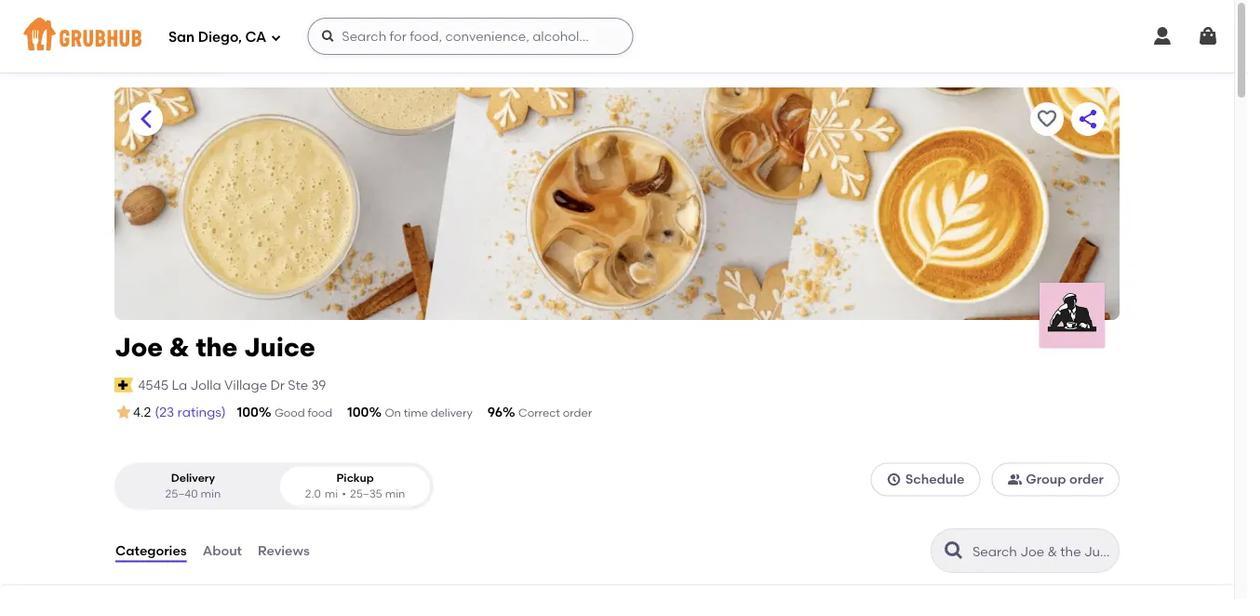 Task type: vqa. For each thing, say whether or not it's contained in the screenshot.
Jolla
yes



Task type: locate. For each thing, give the bounding box(es) containing it.
(23
[[155, 404, 174, 420]]

0 horizontal spatial min
[[201, 487, 221, 501]]

categories
[[115, 543, 187, 559]]

la
[[172, 377, 187, 393]]

min inside pickup 2.0 mi • 25–35 min
[[385, 487, 405, 501]]

svg image
[[320, 29, 335, 44]]

0 horizontal spatial order
[[563, 406, 592, 420]]

100 left on
[[347, 404, 369, 420]]

correct order
[[519, 406, 592, 420]]

joe & the juice
[[114, 332, 315, 363]]

option group
[[114, 463, 434, 510]]

mi
[[325, 487, 338, 501]]

2 100 from the left
[[347, 404, 369, 420]]

main navigation navigation
[[0, 0, 1234, 73]]

joe & the juice logo image
[[1040, 283, 1105, 348]]

delivery
[[171, 471, 215, 485]]

25–35
[[350, 487, 382, 501]]

1 vertical spatial order
[[1069, 472, 1104, 487]]

ratings)
[[177, 404, 226, 420]]

1 100 from the left
[[237, 404, 259, 420]]

subscription pass image
[[114, 378, 133, 393]]

share icon image
[[1077, 108, 1099, 130]]

4545 la jolla village dr ste 39 button
[[137, 375, 327, 396]]

diego,
[[198, 29, 242, 46]]

96
[[488, 404, 503, 420]]

4545 la jolla village dr ste 39
[[138, 377, 326, 393]]

Search for food, convenience, alcohol... search field
[[307, 18, 633, 55]]

option group containing delivery 25–40 min
[[114, 463, 434, 510]]

100 for on time delivery
[[347, 404, 369, 420]]

2.0
[[305, 487, 321, 501]]

correct
[[519, 406, 560, 420]]

1 min from the left
[[201, 487, 221, 501]]

svg image
[[1151, 25, 1174, 47], [1197, 25, 1219, 47], [270, 32, 281, 43], [887, 472, 902, 487]]

0 horizontal spatial 100
[[237, 404, 259, 420]]

pickup 2.0 mi • 25–35 min
[[305, 471, 405, 501]]

•
[[342, 487, 346, 501]]

1 horizontal spatial 100
[[347, 404, 369, 420]]

1 horizontal spatial min
[[385, 487, 405, 501]]

order right correct
[[563, 406, 592, 420]]

order inside 'group order' button
[[1069, 472, 1104, 487]]

schedule
[[905, 472, 965, 487]]

village
[[224, 377, 267, 393]]

on
[[385, 406, 401, 420]]

good food
[[274, 406, 332, 420]]

about
[[203, 543, 242, 559]]

2 min from the left
[[385, 487, 405, 501]]

about button
[[202, 518, 243, 585]]

100 down village
[[237, 404, 259, 420]]

min down the delivery on the left bottom of the page
[[201, 487, 221, 501]]

save this restaurant button
[[1030, 102, 1064, 136]]

schedule button
[[871, 463, 980, 496]]

0 vertical spatial order
[[563, 406, 592, 420]]

order
[[563, 406, 592, 420], [1069, 472, 1104, 487]]

delivery 25–40 min
[[165, 471, 221, 501]]

min
[[201, 487, 221, 501], [385, 487, 405, 501]]

reviews
[[258, 543, 310, 559]]

min right 25–35
[[385, 487, 405, 501]]

order right group
[[1069, 472, 1104, 487]]

group order button
[[992, 463, 1120, 496]]

100
[[237, 404, 259, 420], [347, 404, 369, 420]]

1 horizontal spatial order
[[1069, 472, 1104, 487]]

&
[[169, 332, 190, 363]]

min inside delivery 25–40 min
[[201, 487, 221, 501]]

4.2
[[133, 405, 151, 420]]



Task type: describe. For each thing, give the bounding box(es) containing it.
caret left icon image
[[135, 108, 157, 130]]

Search Joe & the Juice search field
[[971, 543, 1113, 560]]

100 for good food
[[237, 404, 259, 420]]

(23 ratings)
[[155, 404, 226, 420]]

star icon image
[[114, 403, 133, 422]]

san diego, ca
[[168, 29, 266, 46]]

group
[[1026, 472, 1066, 487]]

on time delivery
[[385, 406, 473, 420]]

jolla
[[190, 377, 221, 393]]

san
[[168, 29, 195, 46]]

ca
[[245, 29, 266, 46]]

group order
[[1026, 472, 1104, 487]]

4545
[[138, 377, 169, 393]]

order for group order
[[1069, 472, 1104, 487]]

reviews button
[[257, 518, 311, 585]]

food
[[308, 406, 332, 420]]

good
[[274, 406, 305, 420]]

order for correct order
[[563, 406, 592, 420]]

joe
[[114, 332, 163, 363]]

juice
[[244, 332, 315, 363]]

25–40
[[165, 487, 198, 501]]

search icon image
[[943, 540, 965, 562]]

delivery
[[431, 406, 473, 420]]

categories button
[[114, 518, 188, 585]]

save this restaurant image
[[1036, 108, 1058, 130]]

pickup
[[336, 471, 374, 485]]

39
[[311, 377, 326, 393]]

time
[[404, 406, 428, 420]]

svg image inside schedule 'button'
[[887, 472, 902, 487]]

ste
[[288, 377, 308, 393]]

people icon image
[[1007, 472, 1022, 487]]

the
[[196, 332, 238, 363]]

dr
[[270, 377, 285, 393]]



